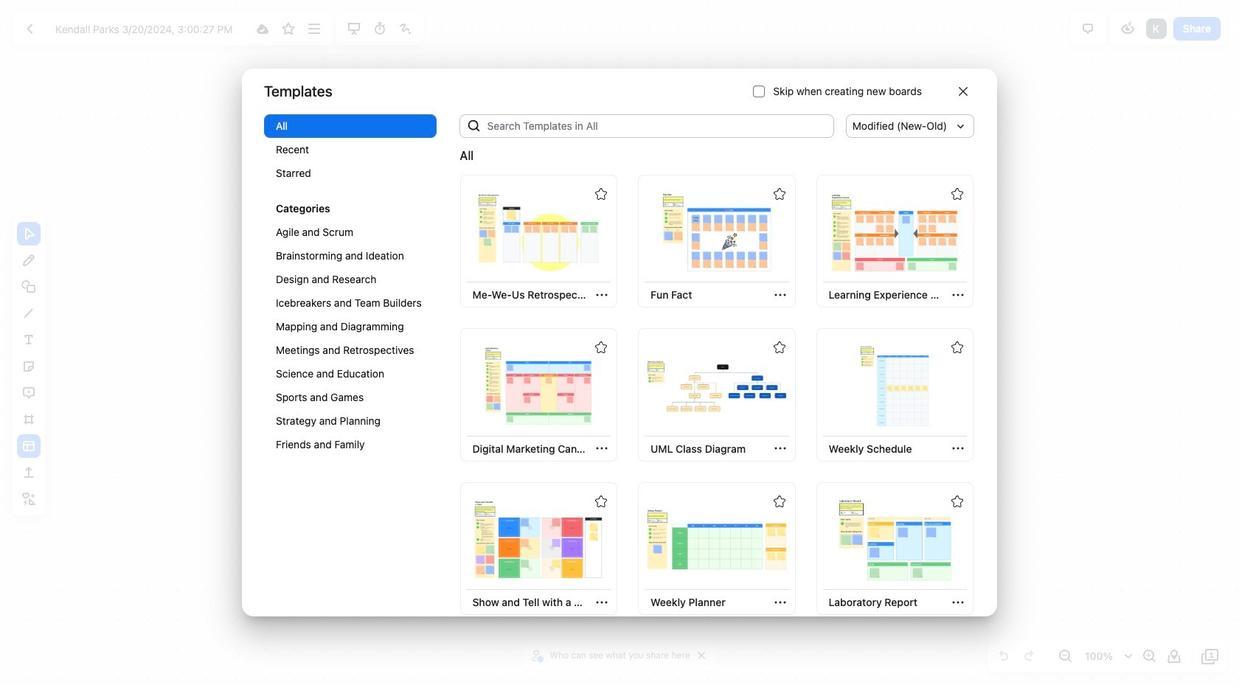 Task type: vqa. For each thing, say whether or not it's contained in the screenshot.
Card for template Weekly Schedule element
yes



Task type: locate. For each thing, give the bounding box(es) containing it.
Document name text field
[[44, 17, 248, 41]]

thumbnail for me-we-us retrospective image
[[469, 191, 609, 274]]

star this whiteboard image inside 'card for template me-we-us retrospective' "element"
[[596, 188, 607, 200]]

star this whiteboard image inside the card for template learning experience canvas element
[[952, 188, 964, 200]]

thumbnail for digital marketing canvas image
[[469, 345, 609, 428]]

list item
[[1145, 17, 1169, 41]]

zoom in image
[[1141, 648, 1159, 666]]

close image
[[959, 87, 968, 96], [699, 652, 706, 660]]

star this whiteboard image for card for template laboratory report 'element'
[[952, 496, 964, 508]]

card for template me-we-us retrospective element
[[460, 175, 618, 308]]

star this whiteboard image inside the card for template uml class diagram element
[[774, 342, 786, 354]]

card for template show and tell with a twist element
[[460, 482, 618, 616]]

dashboard image
[[21, 20, 39, 38]]

card for template weekly planner element
[[638, 482, 796, 616]]

star this whiteboard image inside card for template show and tell with a twist element
[[596, 496, 607, 508]]

Search Templates in All text field
[[482, 114, 834, 138]]

0 vertical spatial close image
[[959, 87, 968, 96]]

star this whiteboard image
[[596, 188, 607, 200], [952, 188, 964, 200], [596, 342, 607, 354], [774, 342, 786, 354], [952, 342, 964, 354]]

star this whiteboard image
[[279, 20, 297, 38], [774, 188, 786, 200], [596, 496, 607, 508], [774, 496, 786, 508], [952, 496, 964, 508]]

status
[[460, 147, 474, 165]]

thumbnail for fun fact image
[[647, 191, 787, 274]]

star this whiteboard image inside card for template laboratory report 'element'
[[952, 496, 964, 508]]

1 horizontal spatial close image
[[959, 87, 968, 96]]

thumbnail for weekly schedule image
[[825, 345, 966, 428]]

star this whiteboard image inside card for template digital marketing canvas element
[[596, 342, 607, 354]]

list
[[1145, 17, 1169, 41]]

comment panel image
[[1079, 20, 1097, 38]]

star this whiteboard image for thumbnail for digital marketing canvas
[[596, 342, 607, 354]]

0 horizontal spatial close image
[[699, 652, 706, 660]]

card for template digital marketing canvas element
[[460, 329, 618, 462]]

star this whiteboard image inside card for template weekly planner element
[[774, 496, 786, 508]]

star this whiteboard image for the thumbnail for weekly schedule
[[952, 342, 964, 354]]

star this whiteboard image inside card for template fun fact element
[[774, 188, 786, 200]]

thumbnail for weekly planner image
[[647, 499, 787, 581]]

star this whiteboard image inside card for template weekly schedule element
[[952, 342, 964, 354]]

thumbnail for learning experience canvas image
[[825, 191, 966, 274]]



Task type: describe. For each thing, give the bounding box(es) containing it.
card for template uml class diagram element
[[638, 329, 796, 462]]

card for template weekly schedule element
[[817, 329, 974, 462]]

zoom out image
[[1057, 648, 1074, 666]]

star this whiteboard image for card for template fun fact element
[[774, 188, 786, 200]]

categories element
[[264, 114, 436, 471]]

1 vertical spatial close image
[[699, 652, 706, 660]]

thumbnail for show and tell with a twist image
[[469, 499, 609, 581]]

presentation image
[[345, 20, 363, 38]]

star this whiteboard image for card for template weekly planner element at bottom right
[[774, 496, 786, 508]]

star this whiteboard image for thumbnail for me-we-us retrospective
[[596, 188, 607, 200]]

star this whiteboard image for thumbnail for learning experience canvas
[[952, 188, 964, 200]]

card for template fun fact element
[[638, 175, 796, 308]]

thumbnail for uml class diagram image
[[647, 345, 787, 428]]

laser image
[[397, 20, 415, 38]]

more options image
[[305, 20, 323, 38]]

thumbnail for laboratory report image
[[825, 499, 966, 581]]

timer image
[[371, 20, 389, 38]]

pages image
[[1202, 648, 1220, 666]]

star this whiteboard image for thumbnail for uml class diagram
[[774, 342, 786, 354]]

star this whiteboard image for card for template show and tell with a twist element
[[596, 496, 607, 508]]

card for template learning experience canvas element
[[817, 175, 974, 308]]

card for template laboratory report element
[[817, 482, 974, 616]]



